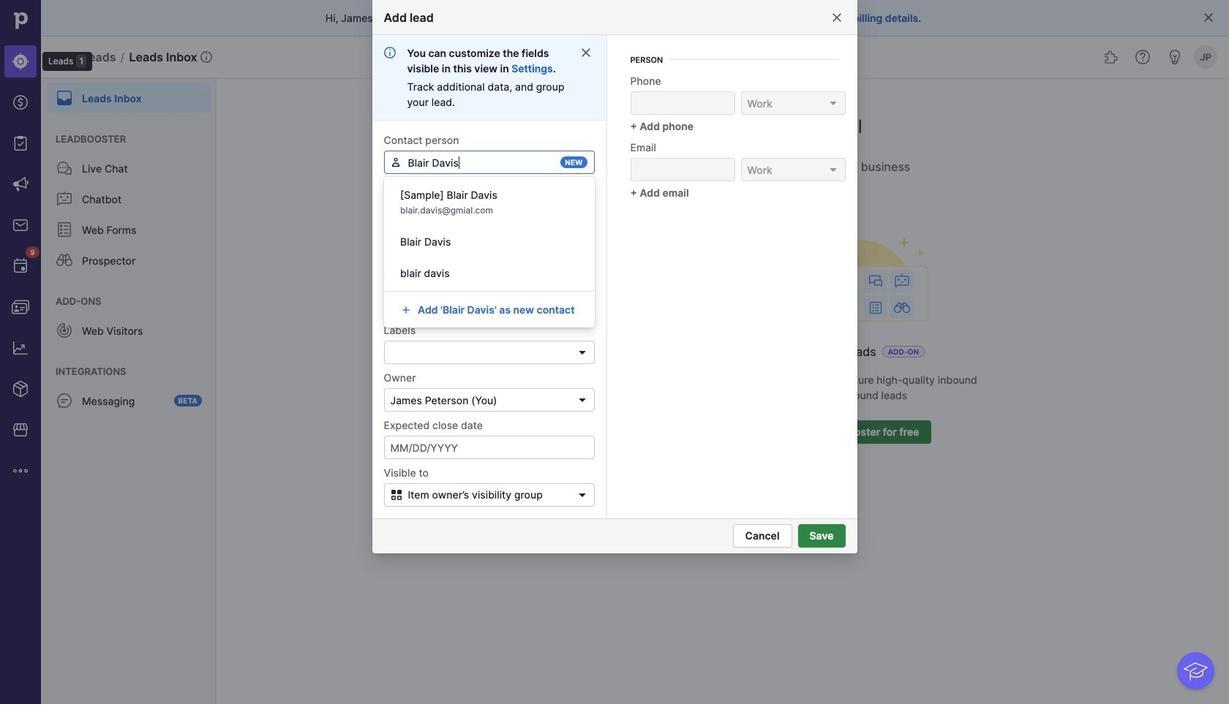 Task type: locate. For each thing, give the bounding box(es) containing it.
None field
[[741, 91, 846, 115], [384, 151, 595, 174], [741, 158, 846, 181], [384, 341, 595, 364], [384, 389, 595, 412], [741, 91, 846, 115], [384, 151, 595, 174], [741, 158, 846, 181], [384, 389, 595, 412]]

menu item
[[0, 41, 41, 82], [41, 78, 217, 113]]

color undefined image
[[56, 89, 73, 107], [56, 221, 73, 239], [56, 252, 73, 269], [56, 322, 73, 340]]

deals image
[[12, 94, 29, 111]]

None text field
[[384, 246, 595, 269]]

projects image
[[12, 135, 29, 152]]

color undefined image
[[56, 160, 73, 177], [56, 190, 73, 208], [12, 258, 29, 275], [56, 392, 73, 410]]

Search Pipedrive field
[[483, 42, 746, 72]]

menu toggle image
[[56, 48, 73, 66]]

campaigns image
[[12, 176, 29, 193]]

menu
[[0, 0, 92, 705], [41, 78, 217, 705]]

color primary image
[[1203, 12, 1215, 23], [827, 97, 839, 109], [827, 164, 839, 176], [387, 490, 405, 501], [573, 490, 591, 501]]

color primary image
[[580, 47, 592, 59], [390, 157, 401, 168], [400, 304, 412, 316], [576, 394, 588, 406]]

knowledge center bot, also known as kc bot is an onboarding assistant that allows you to see the list of onboarding items in one place for quick and easy reference. this improves your in-app experience. image
[[1178, 653, 1215, 690]]

info image
[[200, 51, 212, 63]]

insights image
[[12, 340, 29, 357]]

None text field
[[630, 91, 735, 115], [384, 151, 595, 174], [630, 158, 735, 181], [384, 293, 483, 317], [630, 91, 735, 115], [384, 151, 595, 174], [630, 158, 735, 181], [384, 293, 483, 317]]

none field the open menu
[[384, 341, 595, 364]]

marketplace image
[[12, 421, 29, 439]]

1 color undefined image from the top
[[56, 89, 73, 107]]

dialog
[[0, 0, 1229, 705]]



Task type: vqa. For each thing, say whether or not it's contained in the screenshot.
the leftmost color undefined icon
no



Task type: describe. For each thing, give the bounding box(es) containing it.
more image
[[12, 462, 29, 480]]

sales inbox image
[[12, 217, 29, 234]]

color info image
[[384, 47, 396, 59]]

MM/DD/YYYY text field
[[384, 436, 595, 460]]

sales assistant image
[[1166, 48, 1184, 66]]

products image
[[12, 381, 29, 398]]

leads image
[[12, 53, 29, 70]]

3 color undefined image from the top
[[56, 252, 73, 269]]

4 color undefined image from the top
[[56, 322, 73, 340]]

close image
[[831, 12, 843, 23]]

quick add image
[[764, 48, 781, 66]]

contacts image
[[12, 299, 29, 316]]

open menu image
[[576, 347, 588, 359]]

home image
[[10, 10, 31, 31]]

quick help image
[[1134, 48, 1152, 66]]

2 color undefined image from the top
[[56, 221, 73, 239]]



